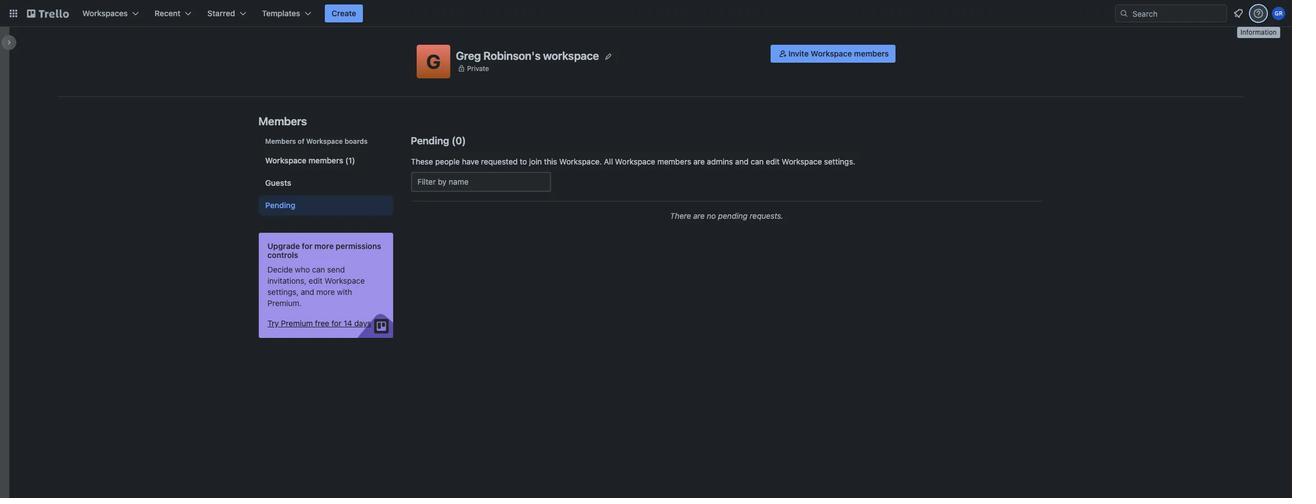 Task type: vqa. For each thing, say whether or not it's contained in the screenshot.
search field in the top right of the page
yes



Task type: locate. For each thing, give the bounding box(es) containing it.
workspace members
[[265, 156, 343, 165]]

can inside upgrade for more permissions controls decide who can send invitations, edit workspace settings, and more with premium.
[[312, 265, 325, 275]]

greg robinson (gregrobinson96) image
[[1272, 7, 1286, 20]]

are left admins at top right
[[694, 157, 705, 166]]

no
[[707, 211, 716, 221]]

days
[[354, 319, 371, 328]]

all
[[604, 157, 613, 166]]

and down who
[[301, 287, 314, 297]]

recent
[[155, 8, 181, 18]]

private
[[467, 64, 489, 73]]

0 horizontal spatial pending
[[265, 201, 295, 210]]

people
[[435, 157, 460, 166]]

2 horizontal spatial members
[[854, 49, 889, 58]]

starred
[[207, 8, 235, 18]]

members of workspace boards
[[265, 137, 368, 146]]

pending link
[[259, 196, 393, 216]]

0
[[456, 135, 462, 147]]

0 horizontal spatial for
[[302, 241, 313, 251]]

admins
[[707, 157, 733, 166]]

for left 14
[[332, 319, 342, 328]]

1 vertical spatial and
[[301, 287, 314, 297]]

workspace.
[[559, 157, 602, 166]]

0 horizontal spatial and
[[301, 287, 314, 297]]

0 vertical spatial edit
[[766, 157, 780, 166]]

for right upgrade
[[302, 241, 313, 251]]

recent button
[[148, 4, 198, 22]]

members
[[854, 49, 889, 58], [309, 156, 343, 165], [658, 157, 691, 166]]

for
[[302, 241, 313, 251], [332, 319, 342, 328]]

edit right admins at top right
[[766, 157, 780, 166]]

0 horizontal spatial edit
[[309, 276, 323, 286]]

0 vertical spatial and
[[735, 157, 749, 166]]

free
[[315, 319, 329, 328]]

pending
[[411, 135, 449, 147], [265, 201, 295, 210]]

pending up these
[[411, 135, 449, 147]]

robinson's
[[484, 49, 541, 62]]

(1)
[[345, 156, 355, 165]]

0 vertical spatial for
[[302, 241, 313, 251]]

invite workspace members button
[[771, 45, 896, 63]]

workspace
[[811, 49, 852, 58], [306, 137, 343, 146], [265, 156, 307, 165], [615, 157, 655, 166], [782, 157, 822, 166], [325, 276, 365, 286]]

are
[[694, 157, 705, 166], [693, 211, 705, 221]]

edit
[[766, 157, 780, 166], [309, 276, 323, 286]]

settings.
[[824, 157, 856, 166]]

information tooltip
[[1238, 27, 1280, 38]]

guests link
[[259, 173, 393, 193]]

1 vertical spatial can
[[312, 265, 325, 275]]

0 vertical spatial pending
[[411, 135, 449, 147]]

are left no
[[693, 211, 705, 221]]

0 vertical spatial members
[[259, 115, 307, 128]]

upgrade for more permissions controls decide who can send invitations, edit workspace settings, and more with premium.
[[268, 241, 381, 308]]

1 vertical spatial pending
[[265, 201, 295, 210]]

and inside upgrade for more permissions controls decide who can send invitations, edit workspace settings, and more with premium.
[[301, 287, 314, 297]]

1 vertical spatial more
[[316, 287, 335, 297]]

boards
[[345, 137, 368, 146]]

workspace inside 'button'
[[811, 49, 852, 58]]

these people have requested to join this workspace. all workspace members are admins and can edit workspace settings.
[[411, 157, 856, 166]]

search image
[[1120, 9, 1129, 18]]

for inside button
[[332, 319, 342, 328]]

members up the of
[[259, 115, 307, 128]]

who
[[295, 265, 310, 275]]

14
[[344, 319, 352, 328]]

1 vertical spatial edit
[[309, 276, 323, 286]]

there are no pending requests.
[[670, 211, 784, 221]]

decide
[[268, 265, 293, 275]]

members left the of
[[265, 137, 296, 146]]

can right admins at top right
[[751, 157, 764, 166]]

more left with
[[316, 287, 335, 297]]

1 horizontal spatial and
[[735, 157, 749, 166]]

requested
[[481, 157, 518, 166]]

can right who
[[312, 265, 325, 275]]

1 vertical spatial for
[[332, 319, 342, 328]]

premium.
[[268, 299, 302, 308]]

try premium free for 14 days button
[[268, 318, 371, 329]]

workspace right invite
[[811, 49, 852, 58]]

1 horizontal spatial can
[[751, 157, 764, 166]]

create
[[332, 8, 356, 18]]

invite workspace members
[[789, 49, 889, 58]]

these
[[411, 157, 433, 166]]

greg robinson's workspace
[[456, 49, 599, 62]]

guests
[[265, 178, 291, 188]]

0 vertical spatial can
[[751, 157, 764, 166]]

of
[[298, 137, 305, 146]]

edit inside upgrade for more permissions controls decide who can send invitations, edit workspace settings, and more with premium.
[[309, 276, 323, 286]]

upgrade
[[268, 241, 300, 251]]

with
[[337, 287, 352, 297]]

and right admins at top right
[[735, 157, 749, 166]]

1 horizontal spatial edit
[[766, 157, 780, 166]]

workspace up with
[[325, 276, 365, 286]]

to
[[520, 157, 527, 166]]

more
[[315, 241, 334, 251], [316, 287, 335, 297]]

edit down who
[[309, 276, 323, 286]]

and for settings,
[[301, 287, 314, 297]]

and
[[735, 157, 749, 166], [301, 287, 314, 297]]

members
[[259, 115, 307, 128], [265, 137, 296, 146]]

0 horizontal spatial can
[[312, 265, 325, 275]]

g button
[[417, 45, 450, 78]]

workspace up guests
[[265, 156, 307, 165]]

1 horizontal spatial for
[[332, 319, 342, 328]]

0 vertical spatial more
[[315, 241, 334, 251]]

workspaces button
[[76, 4, 146, 22]]

more up send
[[315, 241, 334, 251]]

can
[[751, 157, 764, 166], [312, 265, 325, 275]]

1 vertical spatial members
[[265, 137, 296, 146]]

pending down guests
[[265, 201, 295, 210]]

information
[[1241, 28, 1277, 36]]

members for members
[[259, 115, 307, 128]]

pending
[[718, 211, 748, 221]]



Task type: describe. For each thing, give the bounding box(es) containing it.
workspace
[[543, 49, 599, 62]]

Filter by name text field
[[411, 172, 551, 192]]

primary element
[[0, 0, 1292, 27]]

starred button
[[201, 4, 253, 22]]

)
[[462, 135, 466, 147]]

try
[[268, 319, 279, 328]]

have
[[462, 157, 479, 166]]

1 horizontal spatial members
[[658, 157, 691, 166]]

switch to… image
[[8, 8, 19, 19]]

workspace inside upgrade for more permissions controls decide who can send invitations, edit workspace settings, and more with premium.
[[325, 276, 365, 286]]

workspaces
[[82, 8, 128, 18]]

this
[[544, 157, 557, 166]]

greg
[[456, 49, 481, 62]]

controls
[[268, 250, 298, 260]]

settings,
[[268, 287, 299, 297]]

workspace right all
[[615, 157, 655, 166]]

workspace left settings.
[[782, 157, 822, 166]]

there
[[670, 211, 691, 221]]

join
[[529, 157, 542, 166]]

sm image
[[778, 48, 789, 59]]

1 horizontal spatial pending
[[411, 135, 449, 147]]

send
[[327, 265, 345, 275]]

requests.
[[750, 211, 784, 221]]

0 horizontal spatial members
[[309, 156, 343, 165]]

members for members of workspace boards
[[265, 137, 296, 146]]

templates
[[262, 8, 300, 18]]

premium
[[281, 319, 313, 328]]

invitations,
[[268, 276, 307, 286]]

1 vertical spatial are
[[693, 211, 705, 221]]

try premium free for 14 days
[[268, 319, 371, 328]]

create button
[[325, 4, 363, 22]]

open information menu image
[[1253, 8, 1264, 19]]

and for admins
[[735, 157, 749, 166]]

permissions
[[336, 241, 381, 251]]

templates button
[[255, 4, 318, 22]]

back to home image
[[27, 4, 69, 22]]

for inside upgrade for more permissions controls decide who can send invitations, edit workspace settings, and more with premium.
[[302, 241, 313, 251]]

( 0 )
[[452, 135, 466, 147]]

members inside 'button'
[[854, 49, 889, 58]]

invite
[[789, 49, 809, 58]]

workspace right the of
[[306, 137, 343, 146]]

(
[[452, 135, 456, 147]]

Search field
[[1129, 5, 1227, 22]]

g
[[426, 50, 441, 73]]

0 notifications image
[[1232, 7, 1245, 20]]

0 vertical spatial are
[[694, 157, 705, 166]]



